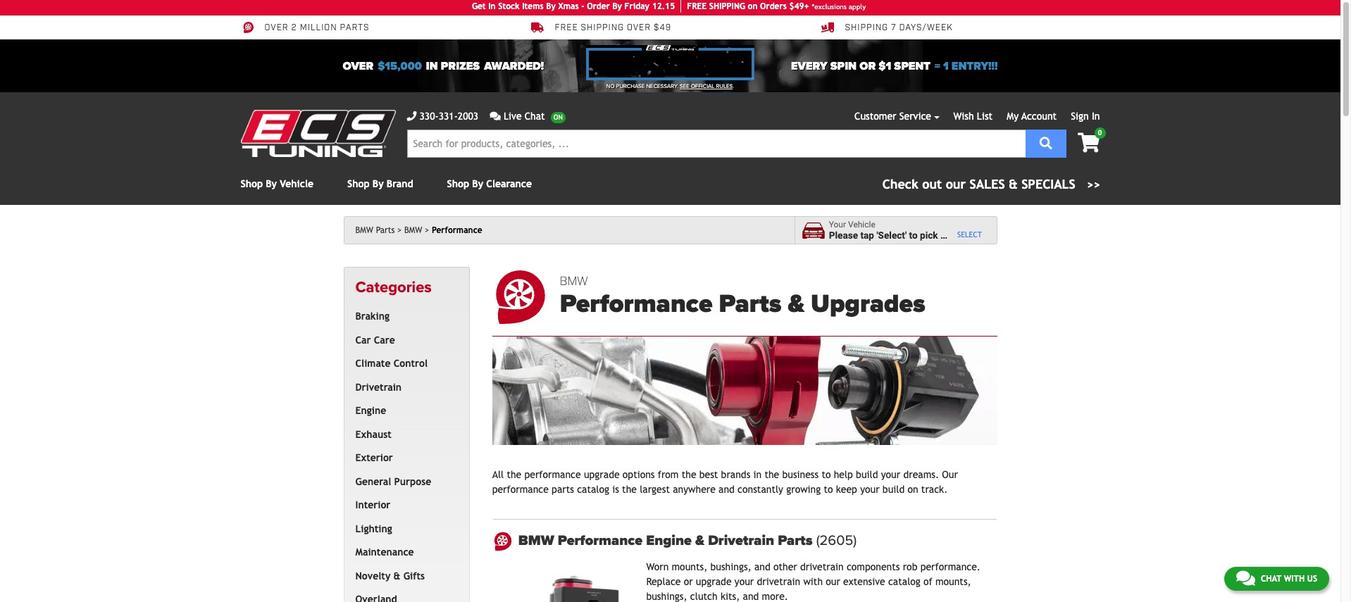 Task type: locate. For each thing, give the bounding box(es) containing it.
bmw parts link
[[355, 225, 402, 235]]

bmw                                                                                    performance engine & drivetrain parts link
[[518, 533, 997, 550]]

catalog
[[577, 484, 609, 495]]

shop by brand
[[347, 178, 413, 190]]

comments image
[[490, 111, 501, 121]]

by for shop by vehicle
[[266, 178, 277, 190]]

over
[[627, 23, 651, 33]]

by for shop by clearance
[[472, 178, 483, 190]]

1 horizontal spatial your
[[881, 469, 901, 480]]

0 horizontal spatial engine
[[355, 405, 386, 417]]

build right help
[[856, 469, 878, 480]]

1 vertical spatial over
[[343, 59, 374, 73]]

prizes
[[441, 59, 480, 73]]

0 horizontal spatial in
[[488, 1, 496, 11]]

2 vertical spatial to
[[824, 484, 833, 495]]

free
[[687, 1, 707, 11]]

vehicle
[[948, 230, 979, 241]]

shop for shop by vehicle
[[241, 178, 263, 190]]

1 vertical spatial on
[[908, 484, 919, 495]]

in left prizes
[[426, 59, 438, 73]]

purpose
[[394, 476, 431, 487]]

free shipping over $49
[[555, 23, 672, 33]]

performance for engine
[[558, 533, 643, 550]]

1 vertical spatial in
[[754, 469, 762, 480]]

over 2 million parts link
[[241, 21, 369, 34]]

1 vertical spatial in
[[1092, 111, 1100, 122]]

$49
[[654, 23, 672, 33]]

bmw
[[355, 225, 373, 235], [404, 225, 422, 235], [560, 273, 588, 289], [518, 533, 554, 550]]

shop for shop by clearance
[[447, 178, 469, 190]]

330-331-2003 link
[[407, 109, 479, 124]]

0 vertical spatial build
[[856, 469, 878, 480]]

build
[[856, 469, 878, 480], [883, 484, 905, 495]]

to left keep
[[824, 484, 833, 495]]

& inside 'bmw performance parts & upgrades'
[[788, 289, 805, 319]]

1 horizontal spatial in
[[754, 469, 762, 480]]

bmw performance parts & upgrades
[[560, 273, 926, 319]]

parts inside the all the performance upgrade options from the best brands in the business to help build your dreams. our performance parts catalog is the largest anywhere and constantly growing to keep your build on track.
[[552, 484, 574, 495]]

on down dreams.
[[908, 484, 919, 495]]

shipping
[[845, 23, 889, 33]]

7
[[891, 23, 897, 33]]

list
[[977, 111, 993, 122]]

bmw link
[[404, 225, 429, 235]]

climate control
[[355, 358, 428, 369]]

category navigation element
[[343, 267, 470, 602]]

options
[[623, 469, 655, 480]]

live
[[504, 111, 522, 122]]

your
[[829, 220, 846, 229]]

in
[[488, 1, 496, 11], [1092, 111, 1100, 122]]

clearance
[[486, 178, 532, 190]]

to inside the your vehicle please tap 'select' to pick a vehicle
[[909, 230, 918, 241]]

3 shop from the left
[[447, 178, 469, 190]]

on
[[748, 1, 758, 11], [908, 484, 919, 495]]

over
[[265, 23, 289, 33], [343, 59, 374, 73]]

1 horizontal spatial over
[[343, 59, 374, 73]]

rules
[[716, 83, 733, 89]]

shop
[[241, 178, 263, 190], [347, 178, 370, 190], [447, 178, 469, 190]]

lighting
[[355, 523, 392, 535]]

climate
[[355, 358, 391, 369]]

see official rules link
[[680, 82, 733, 91]]

ecs tuning image
[[241, 110, 396, 157]]

0 horizontal spatial shop
[[241, 178, 263, 190]]

2 vertical spatial parts
[[778, 533, 813, 550]]

bmw                                                                                    performance engine & drivetrain parts
[[518, 533, 816, 550]]

1 horizontal spatial vehicle
[[848, 220, 876, 229]]

shipping 7 days/week
[[845, 23, 953, 33]]

by left brand
[[373, 178, 384, 190]]

xmas
[[558, 1, 579, 11]]

shop by clearance link
[[447, 178, 532, 190]]

maintenance
[[355, 547, 414, 558]]

1 vertical spatial build
[[883, 484, 905, 495]]

your left dreams.
[[881, 469, 901, 480]]

performance inside 'bmw performance parts & upgrades'
[[560, 289, 713, 319]]

to left help
[[822, 469, 831, 480]]

0 horizontal spatial vehicle
[[280, 178, 314, 190]]

comments image
[[1236, 570, 1255, 587]]

2 vertical spatial performance
[[558, 533, 643, 550]]

general
[[355, 476, 391, 487]]

1 horizontal spatial engine
[[646, 533, 692, 550]]

brands
[[721, 469, 751, 480]]

vehicle down ecs tuning image
[[280, 178, 314, 190]]

shop for shop by brand
[[347, 178, 370, 190]]

1 horizontal spatial chat
[[1261, 574, 1282, 584]]

lighting link
[[353, 518, 455, 541]]

1 vertical spatial engine
[[646, 533, 692, 550]]

over left $15,000
[[343, 59, 374, 73]]

&
[[1009, 177, 1018, 192], [788, 289, 805, 319], [695, 533, 705, 550], [394, 571, 401, 582]]

1 vertical spatial drivetrain
[[708, 533, 774, 550]]

performance down all at the left bottom
[[492, 484, 549, 495]]

sign in
[[1071, 111, 1100, 122]]

by left 'clearance'
[[472, 178, 483, 190]]

0 vertical spatial chat
[[525, 111, 545, 122]]

1 vertical spatial parts
[[552, 484, 574, 495]]

every spin or $1 spent = 1 entry!!!
[[791, 59, 998, 73]]

1 vertical spatial chat
[[1261, 574, 1282, 584]]

by for shop by brand
[[373, 178, 384, 190]]

parts
[[340, 23, 369, 33], [552, 484, 574, 495]]

sign in link
[[1071, 111, 1100, 122]]

dreams.
[[904, 469, 939, 480]]

in inside the all the performance upgrade options from the best brands in the business to help build your dreams. our performance parts catalog is the largest anywhere and constantly growing to keep your build on track.
[[754, 469, 762, 480]]

service
[[900, 111, 931, 122]]

1 vertical spatial your
[[860, 484, 880, 495]]

bmw inside 'bmw performance parts & upgrades'
[[560, 273, 588, 289]]

sales
[[970, 177, 1005, 192]]

0 vertical spatial over
[[265, 23, 289, 33]]

the
[[507, 469, 522, 480], [682, 469, 697, 480], [765, 469, 779, 480], [622, 484, 637, 495]]

in for get
[[488, 1, 496, 11]]

novelty & gifts link
[[353, 565, 455, 589]]

vehicle up the tap
[[848, 220, 876, 229]]

0 vertical spatial engine
[[355, 405, 386, 417]]

1 shop from the left
[[241, 178, 263, 190]]

in up constantly
[[754, 469, 762, 480]]

engine
[[355, 405, 386, 417], [646, 533, 692, 550]]

pick
[[920, 230, 938, 241]]

shop by clearance
[[447, 178, 532, 190]]

2 horizontal spatial shop
[[447, 178, 469, 190]]

chat right the live
[[525, 111, 545, 122]]

parts right million
[[340, 23, 369, 33]]

the up anywhere
[[682, 469, 697, 480]]

0 vertical spatial in
[[426, 59, 438, 73]]

build down dreams.
[[883, 484, 905, 495]]

by down ecs tuning image
[[266, 178, 277, 190]]

1 horizontal spatial drivetrain
[[708, 533, 774, 550]]

in
[[426, 59, 438, 73], [754, 469, 762, 480]]

0 vertical spatial drivetrain
[[355, 382, 402, 393]]

0 horizontal spatial over
[[265, 23, 289, 33]]

categories
[[355, 278, 432, 297]]

performance up 'catalog' on the bottom left of page
[[525, 469, 581, 480]]

your right keep
[[860, 484, 880, 495]]

search image
[[1040, 136, 1053, 149]]

over left 2
[[265, 23, 289, 33]]

1 vertical spatial performance
[[560, 289, 713, 319]]

to left the pick
[[909, 230, 918, 241]]

2 shop from the left
[[347, 178, 370, 190]]

parts left 'catalog' on the bottom left of page
[[552, 484, 574, 495]]

0 vertical spatial on
[[748, 1, 758, 11]]

0 link
[[1067, 128, 1106, 154]]

1 horizontal spatial on
[[908, 484, 919, 495]]

official
[[691, 83, 715, 89]]

performance parts & upgrades banner image image
[[492, 337, 997, 445]]

customer service button
[[855, 109, 940, 124]]

novelty
[[355, 571, 391, 582]]

in right get
[[488, 1, 496, 11]]

engine down largest in the left bottom of the page
[[646, 533, 692, 550]]

shop by vehicle
[[241, 178, 314, 190]]

0 vertical spatial performance
[[432, 225, 482, 235]]

0 vertical spatial your
[[881, 469, 901, 480]]

tap
[[861, 230, 874, 241]]

drivetrain down climate
[[355, 382, 402, 393]]

shop by vehicle link
[[241, 178, 314, 190]]

1 horizontal spatial build
[[883, 484, 905, 495]]

engine up exhaust
[[355, 405, 386, 417]]

upgrades
[[811, 289, 926, 319]]

on right the ping at the right
[[748, 1, 758, 11]]

1 horizontal spatial in
[[1092, 111, 1100, 122]]

stock
[[498, 1, 520, 11]]

exterior link
[[353, 447, 455, 471]]

chat left 'with'
[[1261, 574, 1282, 584]]

parts
[[376, 225, 395, 235], [719, 289, 782, 319], [778, 533, 813, 550]]

drivetrain down and
[[708, 533, 774, 550]]

1 vertical spatial parts
[[719, 289, 782, 319]]

1 vertical spatial vehicle
[[848, 220, 876, 229]]

in right the sign
[[1092, 111, 1100, 122]]

0 horizontal spatial drivetrain
[[355, 382, 402, 393]]

bmw for bmw parts
[[355, 225, 373, 235]]

over for over $15,000 in prizes
[[343, 59, 374, 73]]

0 vertical spatial in
[[488, 1, 496, 11]]

1 horizontal spatial parts
[[552, 484, 574, 495]]

ecs tuning 'spin to win' contest logo image
[[587, 45, 754, 80]]

0 horizontal spatial parts
[[340, 23, 369, 33]]

0 vertical spatial to
[[909, 230, 918, 241]]

330-331-2003
[[420, 111, 479, 122]]

1 vertical spatial to
[[822, 469, 831, 480]]

friday
[[625, 1, 650, 11]]

business
[[782, 469, 819, 480]]

1 horizontal spatial shop
[[347, 178, 370, 190]]

our
[[942, 469, 958, 480]]



Task type: describe. For each thing, give the bounding box(es) containing it.
and
[[719, 484, 735, 495]]

care
[[374, 335, 395, 346]]

shop by brand link
[[347, 178, 413, 190]]

performance for parts
[[560, 289, 713, 319]]

$15,000
[[378, 59, 422, 73]]

engine link
[[353, 400, 455, 423]]

1 vertical spatial performance
[[492, 484, 549, 495]]

in for sign
[[1092, 111, 1100, 122]]

drivetrain link
[[353, 376, 455, 400]]

'select'
[[877, 230, 907, 241]]

bmw for bmw performance parts & upgrades
[[560, 273, 588, 289]]

exhaust link
[[353, 423, 455, 447]]

climate control link
[[353, 353, 455, 376]]

spin
[[831, 59, 857, 73]]

0 horizontal spatial your
[[860, 484, 880, 495]]

see
[[680, 83, 690, 89]]

largest
[[640, 484, 670, 495]]

upgrade
[[584, 469, 620, 480]]

0 vertical spatial vehicle
[[280, 178, 314, 190]]

every
[[791, 59, 828, 73]]

orders
[[760, 1, 787, 11]]

chat with us link
[[1224, 567, 1330, 591]]

novelty & gifts
[[355, 571, 425, 582]]

bmw for bmw
[[404, 225, 422, 235]]

phone image
[[407, 111, 417, 121]]

select
[[957, 230, 982, 239]]

wish
[[954, 111, 974, 122]]

0 horizontal spatial chat
[[525, 111, 545, 122]]

free ship ping on orders $49+ *exclusions apply
[[687, 1, 866, 11]]

the right is
[[622, 484, 637, 495]]

0 horizontal spatial in
[[426, 59, 438, 73]]

necessary.
[[646, 83, 679, 89]]

from
[[658, 469, 679, 480]]

331-
[[439, 111, 458, 122]]

growing
[[786, 484, 821, 495]]

0 vertical spatial parts
[[340, 23, 369, 33]]

bmw parts
[[355, 225, 395, 235]]

shipping
[[581, 23, 624, 33]]

help
[[834, 469, 853, 480]]

330-
[[420, 111, 439, 122]]

engine inside category navigation element
[[355, 405, 386, 417]]

live chat link
[[490, 109, 566, 124]]

sales & specials link
[[883, 175, 1100, 194]]

free
[[555, 23, 578, 33]]

chat with us
[[1261, 574, 1318, 584]]

0 horizontal spatial build
[[856, 469, 878, 480]]

sign
[[1071, 111, 1089, 122]]

over 2 million parts
[[265, 23, 369, 33]]

braking link
[[353, 305, 455, 329]]

0 horizontal spatial on
[[748, 1, 758, 11]]

all
[[492, 469, 504, 480]]

us
[[1308, 574, 1318, 584]]

the up constantly
[[765, 469, 779, 480]]

sales & specials
[[970, 177, 1076, 192]]

2003
[[458, 111, 479, 122]]

shopping cart image
[[1078, 133, 1100, 153]]

performance engine & drivetrain parts thumbnail image image
[[518, 563, 635, 602]]

by right order
[[613, 1, 622, 11]]

over for over 2 million parts
[[265, 23, 289, 33]]

bmw for bmw                                                                                    performance engine & drivetrain parts
[[518, 533, 554, 550]]

car care
[[355, 335, 395, 346]]

best
[[699, 469, 718, 480]]

*exclusions apply link
[[812, 1, 866, 12]]

constantly
[[738, 484, 784, 495]]

0 vertical spatial performance
[[525, 469, 581, 480]]

vehicle inside the your vehicle please tap 'select' to pick a vehicle
[[848, 220, 876, 229]]

the right all at the left bottom
[[507, 469, 522, 480]]

Search text field
[[407, 130, 1026, 158]]

exterior
[[355, 453, 393, 464]]

items
[[522, 1, 544, 11]]

0 vertical spatial parts
[[376, 225, 395, 235]]

ping
[[727, 1, 745, 11]]

order
[[587, 1, 610, 11]]

control
[[394, 358, 428, 369]]

apply
[[849, 2, 866, 10]]

drivetrain inside 'link'
[[355, 382, 402, 393]]

please
[[829, 230, 858, 241]]

$1
[[879, 59, 891, 73]]

a
[[941, 230, 946, 241]]

interior
[[355, 500, 391, 511]]

& inside category navigation element
[[394, 571, 401, 582]]

million
[[300, 23, 337, 33]]

brand
[[387, 178, 413, 190]]

maintenance link
[[353, 541, 455, 565]]

wish list
[[954, 111, 993, 122]]

$49+
[[789, 1, 809, 11]]

by left xmas
[[546, 1, 556, 11]]

interior link
[[353, 494, 455, 518]]

ship
[[709, 1, 727, 11]]

2
[[291, 23, 297, 33]]

my
[[1007, 111, 1019, 122]]

spent
[[894, 59, 931, 73]]

no
[[607, 83, 615, 89]]

*exclusions
[[812, 2, 847, 10]]

general purpose link
[[353, 471, 455, 494]]

entry!!!
[[952, 59, 998, 73]]

specials
[[1022, 177, 1076, 192]]

car care link
[[353, 329, 455, 353]]

select link
[[957, 230, 982, 239]]

my account link
[[1007, 111, 1057, 122]]

over $15,000 in prizes
[[343, 59, 480, 73]]

with
[[1284, 574, 1305, 584]]

wish list link
[[954, 111, 993, 122]]

days/week
[[899, 23, 953, 33]]

or
[[860, 59, 876, 73]]

on inside the all the performance upgrade options from the best brands in the business to help build your dreams. our performance parts catalog is the largest anywhere and constantly growing to keep your build on track.
[[908, 484, 919, 495]]

exhaust
[[355, 429, 392, 440]]

car
[[355, 335, 371, 346]]

parts inside 'bmw performance parts & upgrades'
[[719, 289, 782, 319]]

keep
[[836, 484, 857, 495]]



Task type: vqa. For each thing, say whether or not it's contained in the screenshot.
Upgrades.
no



